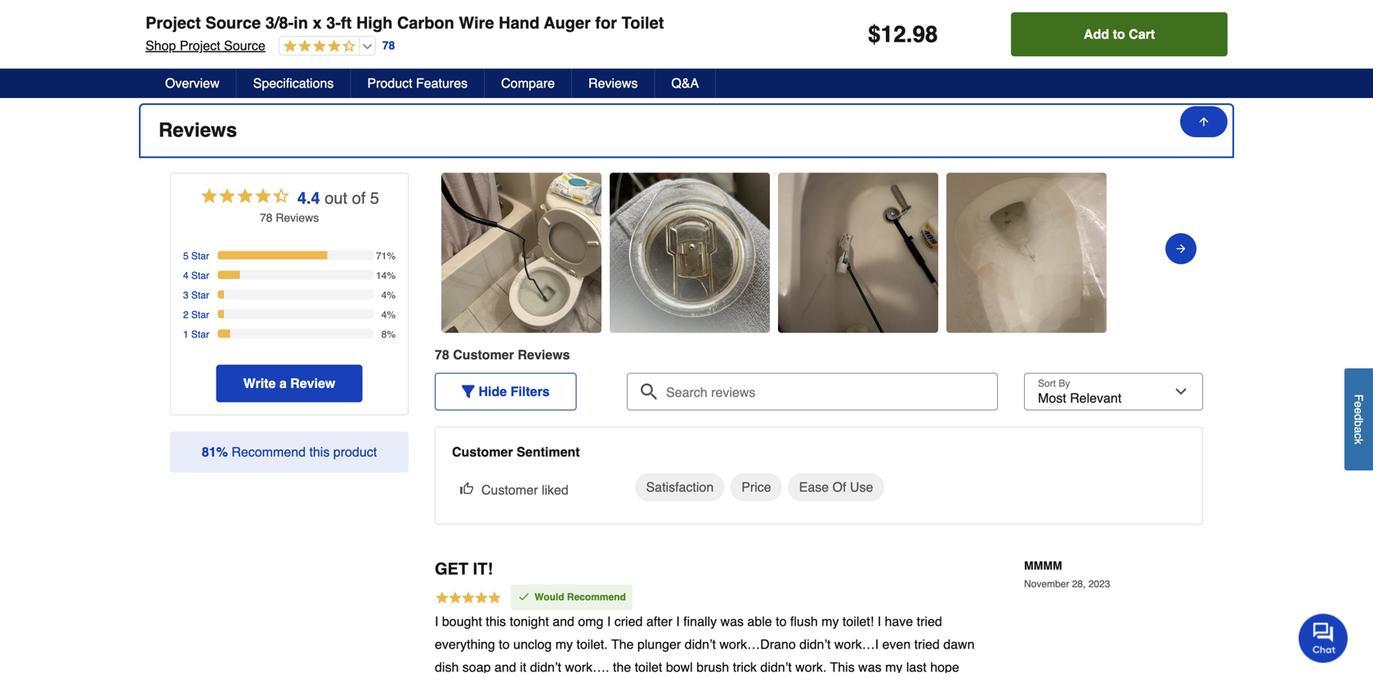 Task type: describe. For each thing, give the bounding box(es) containing it.
cried
[[615, 615, 643, 630]]

toilet!
[[843, 615, 874, 630]]

didn't down finally
[[685, 638, 716, 653]]

satisfaction button
[[636, 474, 725, 502]]

1 e from the top
[[1353, 402, 1366, 408]]

0 vertical spatial tried
[[917, 615, 943, 630]]

c
[[1353, 433, 1366, 439]]

write a review button
[[216, 365, 362, 403]]

get
[[435, 560, 469, 579]]

add to cart
[[1084, 27, 1155, 42]]

work….
[[565, 660, 610, 674]]

product features
[[367, 76, 468, 91]]

would
[[535, 592, 565, 603]]

trick
[[733, 660, 757, 674]]

soap
[[463, 660, 491, 674]]

2 horizontal spatial my
[[886, 660, 903, 674]]

bought
[[442, 615, 482, 630]]

after
[[647, 615, 673, 630]]

4 star
[[183, 270, 209, 282]]

3 star
[[183, 290, 209, 301]]

toilet
[[622, 13, 664, 32]]

Search reviews text field
[[634, 373, 992, 401]]

price button
[[731, 474, 782, 502]]

price
[[742, 480, 772, 495]]

2 e from the top
[[1353, 408, 1366, 414]]

use
[[194, 43, 218, 58]]

$ 12 . 98
[[868, 21, 938, 47]]

this
[[830, 660, 855, 674]]

filter image
[[462, 386, 475, 399]]

didn't down work…drano
[[761, 660, 792, 674]]

0 vertical spatial cell
[[1089, 0, 1224, 9]]

0 horizontal spatial a
[[280, 376, 287, 391]]

1 0 cell from the left
[[390, 42, 525, 58]]

reviews for the bottom reviews button
[[159, 119, 237, 141]]

71%
[[376, 251, 396, 262]]

customer liked
[[482, 483, 569, 498]]

78 for 78 customer review s
[[435, 348, 450, 363]]

arrow right image
[[1175, 239, 1188, 259]]

2 uploaded image image from the left
[[610, 245, 770, 261]]

ease of use button
[[789, 474, 884, 502]]

review for 78 customer review s
[[518, 348, 563, 363]]

specifications button
[[237, 69, 351, 98]]

pipe
[[315, 43, 343, 58]]

$
[[868, 21, 881, 47]]

product
[[367, 76, 413, 91]]

satisfaction
[[646, 480, 714, 495]]

star for 2 star
[[191, 310, 209, 321]]

of inside 4.4 out of 5 78 review s
[[352, 189, 366, 208]]

hide
[[479, 384, 507, 399]]

4.4
[[298, 189, 320, 208]]

98
[[913, 21, 938, 47]]

81
[[202, 445, 216, 460]]

for
[[595, 13, 617, 32]]

shop
[[146, 38, 176, 53]]

able
[[748, 615, 772, 630]]

s inside 4.4 out of 5 78 review s
[[313, 211, 319, 224]]

0 horizontal spatial to
[[499, 638, 510, 653]]

auger
[[544, 13, 591, 32]]

it
[[520, 660, 527, 674]]

.
[[907, 21, 913, 47]]

8%
[[382, 329, 396, 341]]

specifications
[[253, 76, 334, 91]]

1 vertical spatial and
[[495, 660, 516, 674]]

hide filters button
[[435, 373, 577, 411]]

2023
[[1089, 579, 1111, 590]]

liked
[[542, 483, 569, 498]]

overview button
[[149, 69, 237, 98]]

5 stars image
[[435, 591, 502, 609]]

2 i from the left
[[607, 615, 611, 630]]

even
[[883, 638, 911, 653]]

the
[[613, 660, 631, 674]]

4.4 out of 5 78 review s
[[260, 189, 379, 224]]

1 vertical spatial 4.4 stars image
[[200, 186, 291, 210]]

f e e d b a c k
[[1353, 395, 1366, 445]]

0 vertical spatial and
[[553, 615, 575, 630]]

review inside 4.4 out of 5 78 review s
[[276, 211, 313, 224]]

work…i
[[835, 638, 879, 653]]

work.
[[796, 660, 827, 674]]

78 customer review s
[[435, 348, 570, 363]]

3
[[183, 290, 189, 301]]

bowl
[[666, 660, 693, 674]]

with
[[222, 43, 248, 58]]

for use with maximum pipe size (inches)
[[169, 43, 427, 58]]

1 horizontal spatial my
[[822, 615, 839, 630]]

chevron up image
[[1199, 122, 1215, 139]]

sentiment
[[517, 445, 580, 460]]

review for write a review
[[290, 376, 336, 391]]

customer for customer liked
[[482, 483, 538, 498]]

b
[[1353, 421, 1366, 427]]

overview
[[165, 76, 220, 91]]

0 horizontal spatial was
[[721, 615, 744, 630]]

%
[[216, 445, 228, 460]]

4 i from the left
[[878, 615, 881, 630]]

5 inside 4.4 out of 5 78 review s
[[370, 189, 379, 208]]

write
[[243, 376, 276, 391]]

carbon
[[397, 13, 454, 32]]

4% for 3 star
[[382, 290, 396, 301]]

1 vertical spatial 5
[[183, 251, 189, 262]]

1 vertical spatial reviews button
[[141, 105, 1233, 157]]

add to cart button
[[1012, 12, 1228, 56]]

12
[[881, 21, 907, 47]]



Task type: locate. For each thing, give the bounding box(es) containing it.
5 right out
[[370, 189, 379, 208]]

to right able
[[776, 615, 787, 630]]

5 up 4
[[183, 251, 189, 262]]

review right write
[[290, 376, 336, 391]]

of left use
[[833, 480, 847, 495]]

use
[[850, 480, 874, 495]]

78
[[382, 39, 395, 52], [260, 211, 273, 224], [435, 348, 450, 363]]

ease
[[799, 480, 829, 495]]

customer for customer sentiment
[[452, 445, 513, 460]]

it!
[[473, 560, 493, 579]]

a right write
[[280, 376, 287, 391]]

finally
[[684, 615, 717, 630]]

didn't right it in the left of the page
[[530, 660, 562, 674]]

4% down 14%
[[382, 290, 396, 301]]

1 vertical spatial this
[[486, 615, 506, 630]]

0 horizontal spatial cell
[[856, 42, 991, 58]]

write a review
[[243, 376, 336, 391]]

0 horizontal spatial recommend
[[232, 445, 306, 460]]

of
[[352, 189, 366, 208], [833, 480, 847, 495]]

star right 1
[[191, 329, 209, 341]]

0 vertical spatial 78
[[382, 39, 395, 52]]

3 i from the left
[[676, 615, 680, 630]]

and left it in the left of the page
[[495, 660, 516, 674]]

81 % recommend this product
[[202, 445, 377, 460]]

f
[[1353, 395, 1366, 402]]

1 horizontal spatial 5
[[370, 189, 379, 208]]

star right 4
[[191, 270, 209, 282]]

1 4% from the top
[[382, 290, 396, 301]]

1 vertical spatial cell
[[856, 42, 991, 58]]

s down 4.4
[[313, 211, 319, 224]]

1 horizontal spatial recommend
[[567, 592, 626, 603]]

reviews down overview button
[[159, 119, 237, 141]]

2 4% from the top
[[382, 310, 396, 321]]

0 vertical spatial to
[[1113, 27, 1126, 42]]

hide filters
[[479, 384, 550, 399]]

1 horizontal spatial and
[[553, 615, 575, 630]]

0 horizontal spatial this
[[309, 445, 330, 460]]

1 vertical spatial source
[[224, 38, 266, 53]]

0 cell down 'wire'
[[390, 42, 525, 58]]

3 uploaded image image from the left
[[778, 245, 939, 261]]

i
[[435, 615, 439, 630], [607, 615, 611, 630], [676, 615, 680, 630], [878, 615, 881, 630]]

0 vertical spatial of
[[352, 189, 366, 208]]

i left bought
[[435, 615, 439, 630]]

0 vertical spatial source
[[206, 13, 261, 32]]

0 horizontal spatial and
[[495, 660, 516, 674]]

recommend right % on the bottom left of the page
[[232, 445, 306, 460]]

1 horizontal spatial reviews
[[589, 76, 638, 91]]

project up the shop
[[146, 13, 201, 32]]

to right add
[[1113, 27, 1126, 42]]

reviews down for
[[589, 76, 638, 91]]

78 for 78
[[382, 39, 395, 52]]

3-
[[326, 13, 341, 32]]

star for 1 star
[[191, 329, 209, 341]]

i right omg
[[607, 615, 611, 630]]

5 star
[[183, 251, 209, 262]]

78 inside 4.4 out of 5 78 review s
[[260, 211, 273, 224]]

14%
[[376, 270, 396, 282]]

flush
[[791, 615, 818, 630]]

1
[[183, 329, 189, 341]]

customer down the customer sentiment
[[482, 483, 538, 498]]

project left with
[[180, 38, 220, 53]]

shop project source
[[146, 38, 266, 53]]

k
[[1353, 439, 1366, 445]]

2 horizontal spatial 78
[[435, 348, 450, 363]]

checkmark image
[[518, 591, 531, 604]]

0 down project source 3/8-in x 3-ft high carbon wire hand auger for toilet
[[390, 43, 397, 58]]

to inside add to cart button
[[1113, 27, 1126, 42]]

star for 3 star
[[191, 290, 209, 301]]

1 vertical spatial tried
[[915, 638, 940, 653]]

1 vertical spatial was
[[859, 660, 882, 674]]

this
[[309, 445, 330, 460], [486, 615, 506, 630]]

28,
[[1073, 579, 1086, 590]]

s up hide filters button
[[563, 348, 570, 363]]

reviews button down for
[[572, 69, 655, 98]]

recommend
[[232, 445, 306, 460], [567, 592, 626, 603]]

0 vertical spatial s
[[313, 211, 319, 224]]

last
[[907, 660, 927, 674]]

to left unclog on the left bottom of the page
[[499, 638, 510, 653]]

4 uploaded image image from the left
[[947, 245, 1107, 261]]

1 vertical spatial s
[[563, 348, 570, 363]]

1 horizontal spatial s
[[563, 348, 570, 363]]

0 horizontal spatial s
[[313, 211, 319, 224]]

was left able
[[721, 615, 744, 630]]

4 star from the top
[[191, 310, 209, 321]]

1 horizontal spatial 78
[[382, 39, 395, 52]]

0 horizontal spatial of
[[352, 189, 366, 208]]

e up the d
[[1353, 402, 1366, 408]]

reviews for topmost reviews button
[[589, 76, 638, 91]]

2 star
[[183, 310, 209, 321]]

unclog
[[514, 638, 552, 653]]

2 vertical spatial 78
[[435, 348, 450, 363]]

4% up 8%
[[382, 310, 396, 321]]

0 vertical spatial my
[[822, 615, 839, 630]]

1 vertical spatial recommend
[[567, 592, 626, 603]]

ft
[[341, 13, 352, 32]]

2 0 cell from the left
[[1089, 42, 1224, 58]]

star right the "3"
[[191, 290, 209, 301]]

recommend up omg
[[567, 592, 626, 603]]

0 vertical spatial review
[[276, 211, 313, 224]]

customer up thumb up icon
[[452, 445, 513, 460]]

1 horizontal spatial a
[[1353, 427, 1366, 433]]

my left toilet.
[[556, 638, 573, 653]]

review down 4.4
[[276, 211, 313, 224]]

e up the b
[[1353, 408, 1366, 414]]

reviews
[[589, 76, 638, 91], [159, 119, 237, 141]]

work…drano
[[720, 638, 796, 653]]

project source 3/8-in x 3-ft high carbon wire hand auger for toilet
[[146, 13, 664, 32]]

4%
[[382, 290, 396, 301], [382, 310, 396, 321]]

my down even
[[886, 660, 903, 674]]

1 0 from the left
[[390, 43, 397, 58]]

0 cell down cart
[[1089, 42, 1224, 58]]

q&a button
[[655, 69, 716, 98]]

0 vertical spatial 4%
[[382, 290, 396, 301]]

e
[[1353, 402, 1366, 408], [1353, 408, 1366, 414]]

would recommend
[[535, 592, 626, 603]]

1 horizontal spatial 0 cell
[[1089, 42, 1224, 58]]

0 horizontal spatial 78
[[260, 211, 273, 224]]

0 down add
[[1089, 43, 1096, 58]]

5 star from the top
[[191, 329, 209, 341]]

2 vertical spatial to
[[499, 638, 510, 653]]

wire
[[459, 13, 494, 32]]

hand
[[499, 13, 540, 32]]

source right use
[[224, 38, 266, 53]]

this left tonight
[[486, 615, 506, 630]]

the
[[612, 638, 634, 653]]

0
[[390, 43, 397, 58], [1089, 43, 1096, 58]]

4.4 stars image down the x
[[279, 39, 355, 54]]

brush
[[697, 660, 730, 674]]

in
[[294, 13, 308, 32]]

1 vertical spatial project
[[180, 38, 220, 53]]

4.4 stars image left 4.4
[[200, 186, 291, 210]]

1 star from the top
[[191, 251, 209, 262]]

to
[[1113, 27, 1126, 42], [776, 615, 787, 630], [499, 638, 510, 653]]

0 vertical spatial was
[[721, 615, 744, 630]]

1 horizontal spatial of
[[833, 480, 847, 495]]

compare
[[501, 76, 555, 91]]

4% for 2 star
[[382, 310, 396, 321]]

source
[[206, 13, 261, 32], [224, 38, 266, 53]]

of right out
[[352, 189, 366, 208]]

and
[[553, 615, 575, 630], [495, 660, 516, 674]]

0 horizontal spatial reviews
[[159, 119, 237, 141]]

3 star from the top
[[191, 290, 209, 301]]

my right the flush
[[822, 615, 839, 630]]

arrow up image
[[1198, 115, 1211, 128]]

0 vertical spatial this
[[309, 445, 330, 460]]

chat invite button image
[[1299, 614, 1349, 664]]

2 star from the top
[[191, 270, 209, 282]]

0 vertical spatial a
[[280, 376, 287, 391]]

and left omg
[[553, 615, 575, 630]]

0 vertical spatial reviews
[[589, 76, 638, 91]]

dawn
[[944, 638, 975, 653]]

2 vertical spatial my
[[886, 660, 903, 674]]

f e e d b a c k button
[[1345, 369, 1374, 471]]

d
[[1353, 414, 1366, 421]]

my
[[822, 615, 839, 630], [556, 638, 573, 653], [886, 660, 903, 674]]

1 vertical spatial 4%
[[382, 310, 396, 321]]

0 vertical spatial 5
[[370, 189, 379, 208]]

november
[[1025, 579, 1070, 590]]

star for 4 star
[[191, 270, 209, 282]]

this left product
[[309, 445, 330, 460]]

1 vertical spatial review
[[518, 348, 563, 363]]

x
[[313, 13, 322, 32]]

maximum
[[251, 43, 312, 58]]

was down work…i
[[859, 660, 882, 674]]

1 horizontal spatial to
[[776, 615, 787, 630]]

star up 4 star
[[191, 251, 209, 262]]

i right after
[[676, 615, 680, 630]]

1 vertical spatial a
[[1353, 427, 1366, 433]]

features
[[416, 76, 468, 91]]

have
[[885, 615, 913, 630]]

star
[[191, 251, 209, 262], [191, 270, 209, 282], [191, 290, 209, 301], [191, 310, 209, 321], [191, 329, 209, 341]]

review up "filters"
[[518, 348, 563, 363]]

3/8-
[[266, 13, 294, 32]]

out
[[325, 189, 348, 208]]

1 vertical spatial of
[[833, 480, 847, 495]]

star right 2
[[191, 310, 209, 321]]

2 horizontal spatial to
[[1113, 27, 1126, 42]]

1 horizontal spatial 0
[[1089, 43, 1096, 58]]

0 vertical spatial reviews button
[[572, 69, 655, 98]]

0 vertical spatial customer
[[453, 348, 514, 363]]

0 horizontal spatial 5
[[183, 251, 189, 262]]

i left have
[[878, 615, 881, 630]]

reviews button down q&a button
[[141, 105, 1233, 157]]

for
[[169, 43, 190, 58]]

1 horizontal spatial cell
[[1089, 0, 1224, 9]]

tried right have
[[917, 615, 943, 630]]

project
[[146, 13, 201, 32], [180, 38, 220, 53]]

1 horizontal spatial was
[[859, 660, 882, 674]]

i bought this tonight and omg i cried after i finally was able to flush my toilet! i have tried everything to unclog my toilet. the plunger didn't work…drano didn't work…i even tried dawn dish soap and it didn't work…. the toilet bowl brush trick didn't work. this was my last ho
[[435, 615, 995, 674]]

reviews button
[[572, 69, 655, 98], [141, 105, 1233, 157]]

uploaded image image
[[442, 245, 602, 261], [610, 245, 770, 261], [778, 245, 939, 261], [947, 245, 1107, 261]]

1 vertical spatial reviews
[[159, 119, 237, 141]]

thumb up image
[[460, 482, 473, 495]]

0 vertical spatial 4.4 stars image
[[279, 39, 355, 54]]

this inside i bought this tonight and omg i cried after i finally was able to flush my toilet! i have tried everything to unclog my toilet. the plunger didn't work…drano didn't work…i even tried dawn dish soap and it didn't work…. the toilet bowl brush trick didn't work. this was my last ho
[[486, 615, 506, 630]]

4.4 stars image
[[279, 39, 355, 54], [200, 186, 291, 210]]

0 horizontal spatial my
[[556, 638, 573, 653]]

tried up "last"
[[915, 638, 940, 653]]

star for 5 star
[[191, 251, 209, 262]]

1 uploaded image image from the left
[[442, 245, 602, 261]]

0 vertical spatial project
[[146, 13, 201, 32]]

toilet
[[635, 660, 663, 674]]

2 vertical spatial customer
[[482, 483, 538, 498]]

everything
[[435, 638, 495, 653]]

omg
[[578, 615, 604, 630]]

1 vertical spatial to
[[776, 615, 787, 630]]

a up k
[[1353, 427, 1366, 433]]

0 vertical spatial recommend
[[232, 445, 306, 460]]

1 vertical spatial 78
[[260, 211, 273, 224]]

1 i from the left
[[435, 615, 439, 630]]

2 vertical spatial review
[[290, 376, 336, 391]]

ease of use
[[799, 480, 874, 495]]

0 horizontal spatial 0
[[390, 43, 397, 58]]

toilet.
[[577, 638, 608, 653]]

of inside ease of use button
[[833, 480, 847, 495]]

size
[[347, 43, 373, 58]]

product
[[333, 445, 377, 460]]

cell
[[1089, 0, 1224, 9], [856, 42, 991, 58]]

add
[[1084, 27, 1110, 42]]

review inside button
[[290, 376, 336, 391]]

2 0 from the left
[[1089, 43, 1096, 58]]

mmmm november 28, 2023
[[1025, 560, 1111, 590]]

mmmm
[[1025, 560, 1063, 573]]

0 cell
[[390, 42, 525, 58], [1089, 42, 1224, 58]]

didn't up work.
[[800, 638, 831, 653]]

customer up hide
[[453, 348, 514, 363]]

customer
[[453, 348, 514, 363], [452, 445, 513, 460], [482, 483, 538, 498]]

product features button
[[351, 69, 485, 98]]

0 horizontal spatial 0 cell
[[390, 42, 525, 58]]

2
[[183, 310, 189, 321]]

source up with
[[206, 13, 261, 32]]

1 vertical spatial customer
[[452, 445, 513, 460]]

1 horizontal spatial this
[[486, 615, 506, 630]]

review
[[276, 211, 313, 224], [518, 348, 563, 363], [290, 376, 336, 391]]

1 vertical spatial my
[[556, 638, 573, 653]]



Task type: vqa. For each thing, say whether or not it's contained in the screenshot.
"design"
no



